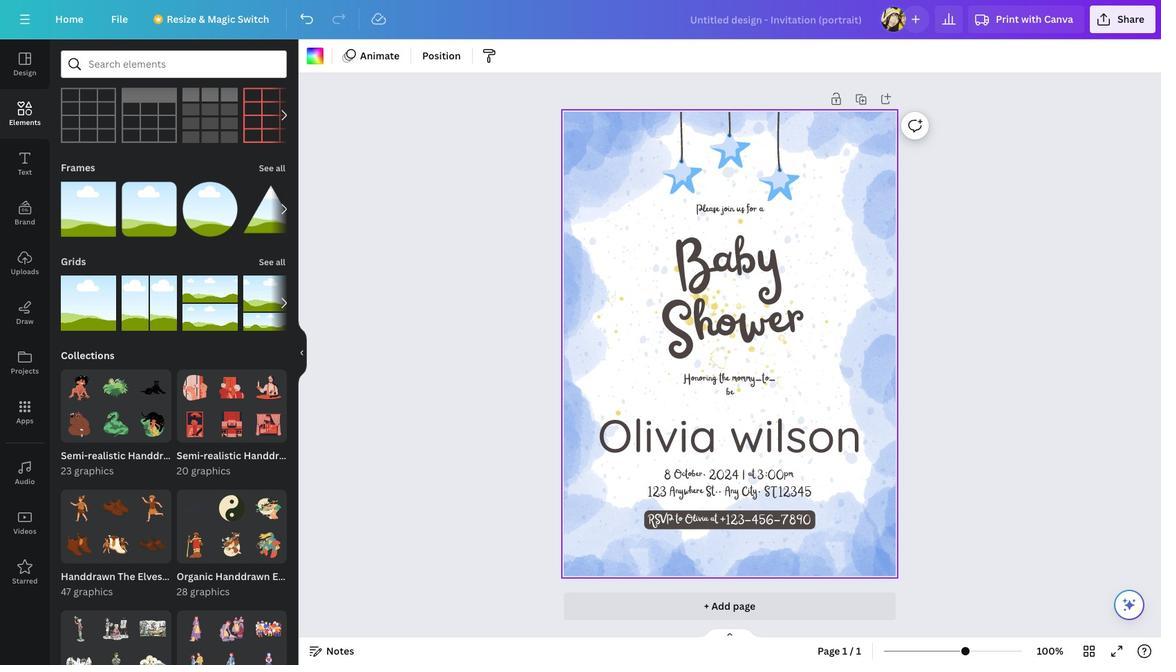 Task type: vqa. For each thing, say whether or not it's contained in the screenshot.
Recommendations
no



Task type: locate. For each thing, give the bounding box(es) containing it.
Search elements search field
[[88, 51, 259, 77]]

2 see from the top
[[259, 162, 274, 174]]

shoemaker
[[203, 570, 256, 583]]

frosted window image
[[256, 412, 281, 438]]

1 horizontal spatial the
[[300, 449, 318, 463]]

+123-
[[720, 513, 751, 528]]

handdrawn snow white image
[[256, 653, 281, 666]]

group right rounded square frame image
[[182, 173, 238, 237]]

graphics for 23 graphics
[[74, 465, 114, 478]]

2 all from the top
[[276, 162, 285, 174]]

graphics inside semi-realistic handdrawn the monkey's paw 20 graphics
[[191, 465, 231, 478]]

0 vertical spatial the
[[300, 449, 318, 463]]

organic handdrawn atum emerging from cosmic egg image
[[219, 533, 245, 558]]

jungle
[[209, 449, 241, 463]]

organic handdrawn pangu striking cosmic egg image
[[256, 496, 281, 521]]

olivia right to
[[685, 513, 708, 528]]

semi-realistic handdrawn the monkey's paw button
[[177, 449, 386, 464]]

page
[[733, 600, 756, 613]]

strong knocks on the door image
[[219, 375, 245, 401]]

city,
[[741, 485, 761, 499]]

0 horizontal spatial the
[[185, 570, 200, 583]]

0 vertical spatial the
[[719, 372, 729, 387]]

the
[[300, 449, 318, 463], [118, 570, 135, 583]]

graphics right 47
[[73, 585, 113, 598]]

videos button
[[0, 498, 50, 548]]

0 horizontal spatial 1
[[842, 645, 847, 658]]

handdrawn seven dwarves image
[[256, 616, 281, 642]]

any
[[725, 485, 739, 499]]

1 see all button from the top
[[258, 60, 287, 88]]

print with canva
[[996, 12, 1073, 26]]

olivia up 8
[[598, 407, 717, 464]]

paw
[[367, 449, 386, 463]]

0 horizontal spatial at
[[710, 513, 717, 528]]

2 realistic from the left
[[204, 449, 241, 463]]

text button
[[0, 139, 50, 189]]

all for tables
[[276, 68, 285, 80]]

at left +123-
[[710, 513, 717, 528]]

see
[[259, 68, 274, 80], [259, 162, 274, 174], [259, 256, 274, 268]]

group left the circle frame image
[[122, 173, 177, 237]]

projects
[[11, 366, 39, 376]]

group up grids at the left of page
[[61, 173, 116, 237]]

resize
[[167, 12, 196, 26]]

all for grids
[[276, 256, 285, 268]]

audio button
[[0, 449, 50, 498]]

1 horizontal spatial untitled media image
[[140, 533, 166, 558]]

olivia
[[598, 407, 717, 464], [685, 513, 708, 528]]

baloo image
[[66, 412, 92, 438]]

the inside semi-realistic handdrawn the monkey's paw 20 graphics
[[300, 449, 318, 463]]

2 vertical spatial see all button
[[258, 248, 287, 276]]

1 horizontal spatial realistic
[[204, 449, 241, 463]]

1 vertical spatial at
[[710, 513, 717, 528]]

untitled media image up handdrawn the elves and the shoemaker button
[[103, 533, 129, 558]]

at right "|" on the right bottom
[[748, 468, 755, 482]]

0 vertical spatial see all button
[[258, 60, 287, 88]]

0 horizontal spatial the
[[118, 570, 135, 583]]

us
[[736, 203, 744, 217]]

the left monkey's
[[300, 449, 318, 463]]

the
[[719, 372, 729, 387], [185, 570, 200, 583]]

1 see all from the top
[[259, 68, 285, 80]]

rsvp to olivia at +123-456-7890
[[649, 513, 811, 528]]

triangle up frame image
[[243, 182, 299, 237]]

0 horizontal spatial realistic
[[88, 449, 125, 463]]

1 see from the top
[[259, 68, 274, 80]]

mowgli image
[[66, 375, 92, 401]]

handdrawn up 47
[[61, 570, 115, 583]]

realistic down the kaa image
[[88, 449, 125, 463]]

notes
[[326, 645, 354, 658]]

123
[[648, 485, 667, 499]]

organic handdrawn yin yang image
[[219, 496, 245, 521]]

3 add this table to the canvas image from the left
[[182, 88, 238, 143]]

1 horizontal spatial semi-
[[177, 449, 204, 463]]

graphics down jungle on the bottom
[[191, 465, 231, 478]]

bagheera image
[[140, 375, 166, 401]]

see all button
[[258, 60, 287, 88], [258, 154, 287, 182], [258, 248, 287, 276]]

1 semi- from the left
[[61, 449, 88, 463]]

graphics for 47 graphics
[[73, 585, 113, 598]]

handdrawn down the meeting bagheera icon
[[128, 449, 182, 463]]

semi-realistic handdrawn "the jungle book" button
[[61, 449, 272, 464]]

3 see from the top
[[259, 256, 274, 268]]

a
[[759, 203, 763, 217]]

1 horizontal spatial at
[[748, 468, 755, 482]]

handdrawn down frosted window icon
[[244, 449, 298, 463]]

0 vertical spatial at
[[748, 468, 755, 482]]

the left mommy-
[[719, 372, 729, 387]]

home
[[55, 12, 83, 26]]

1 vertical spatial see all button
[[258, 154, 287, 182]]

the inside handdrawn the elves and the shoemaker 47 graphics
[[118, 570, 135, 583]]

see all down switch
[[259, 68, 285, 80]]

realistic
[[88, 449, 125, 463], [204, 449, 241, 463]]

0 vertical spatial all
[[276, 68, 285, 80]]

uploads
[[11, 267, 39, 276]]

anywhere
[[669, 485, 703, 499]]

brand
[[15, 217, 35, 227]]

semi- for 23
[[61, 449, 88, 463]]

realistic for 23 graphics
[[88, 449, 125, 463]]

october,
[[674, 468, 706, 482]]

untitled media image
[[103, 533, 129, 558], [140, 533, 166, 558]]

handdrawn inside semi-realistic handdrawn the monkey's paw 20 graphics
[[244, 449, 298, 463]]

1 all from the top
[[276, 68, 285, 80]]

and
[[165, 570, 182, 583]]

monkey's
[[320, 449, 365, 463]]

0 vertical spatial see all
[[259, 68, 285, 80]]

realistic inside semi-realistic handdrawn the monkey's paw 20 graphics
[[204, 449, 241, 463]]

semi- up 23
[[61, 449, 88, 463]]

1 right /
[[856, 645, 861, 658]]

1 vertical spatial the
[[185, 570, 200, 583]]

2 see all from the top
[[259, 162, 285, 174]]

1 horizontal spatial the
[[719, 372, 729, 387]]

0 horizontal spatial handdrawn
[[61, 570, 115, 583]]

1 horizontal spatial 1
[[856, 645, 861, 658]]

1 vertical spatial see
[[259, 162, 274, 174]]

0 horizontal spatial untitled media image
[[103, 533, 129, 558]]

untitled media image down the 'semi-realistic handdrawn "the jungle book" 23 graphics'
[[103, 496, 129, 521]]

jungle foliage image
[[103, 375, 129, 401]]

7890
[[781, 513, 811, 528]]

see all up triangle up frame 'image'
[[259, 162, 285, 174]]

0 vertical spatial see
[[259, 68, 274, 80]]

graphics inside the 'semi-realistic handdrawn "the jungle book" 23 graphics'
[[74, 465, 114, 478]]

to
[[676, 513, 682, 528]]

semi- up 20
[[177, 449, 204, 463]]

the left elves
[[118, 570, 135, 583]]

handdrawn inside the 'semi-realistic handdrawn "the jungle book" 23 graphics'
[[128, 449, 182, 463]]

see all for tables
[[259, 68, 285, 80]]

tables button
[[59, 60, 92, 88]]

resize & magic switch
[[167, 12, 269, 26]]

1 horizontal spatial handdrawn
[[128, 449, 182, 463]]

graphics right 23
[[74, 465, 114, 478]]

semi-
[[61, 449, 88, 463], [177, 449, 204, 463]]

see up triangle up frame 'image'
[[259, 162, 274, 174]]

notes button
[[304, 641, 360, 663]]

2 untitled media image from the left
[[140, 533, 166, 558]]

3:00pm
[[757, 468, 793, 482]]

see for frames
[[259, 162, 274, 174]]

handdrawn cinderella in a beautiful blue gown image
[[219, 653, 245, 666]]

1 add this table to the canvas image from the left
[[61, 88, 116, 143]]

see all for grids
[[259, 256, 285, 268]]

see for grids
[[259, 256, 274, 268]]

23
[[61, 465, 72, 478]]

3 see all button from the top
[[258, 248, 287, 276]]

untitled media image
[[66, 496, 92, 521], [103, 496, 129, 521], [140, 496, 166, 521], [66, 533, 92, 558]]

3 see all from the top
[[259, 256, 285, 268]]

please join us for a
[[696, 203, 763, 217]]

scientist and his creation image
[[140, 616, 166, 642]]

realistic inside the 'semi-realistic handdrawn "the jungle book" 23 graphics'
[[88, 449, 125, 463]]

graphics for 20 graphics
[[191, 465, 231, 478]]

the up "28"
[[185, 570, 200, 583]]

handdrawn cinderella holding a broom and a pail image
[[182, 616, 208, 642]]

join
[[722, 203, 734, 217]]

book"
[[243, 449, 272, 463]]

see all down triangle up frame 'image'
[[259, 256, 285, 268]]

see down switch
[[259, 68, 274, 80]]

at
[[748, 468, 755, 482], [710, 513, 717, 528]]

young man image
[[66, 616, 92, 642]]

mommy-
[[732, 372, 762, 387]]

0 horizontal spatial semi-
[[61, 449, 88, 463]]

2 horizontal spatial handdrawn
[[244, 449, 298, 463]]

magic
[[207, 12, 235, 26]]

2 1 from the left
[[856, 645, 861, 658]]

2 vertical spatial see
[[259, 256, 274, 268]]

1 1 from the left
[[842, 645, 847, 658]]

1 vertical spatial see all
[[259, 162, 285, 174]]

all
[[276, 68, 285, 80], [276, 162, 285, 174], [276, 256, 285, 268]]

2 see all button from the top
[[258, 154, 287, 182]]

3 all from the top
[[276, 256, 285, 268]]

2 vertical spatial all
[[276, 256, 285, 268]]

0 vertical spatial olivia
[[598, 407, 717, 464]]

2 semi- from the left
[[177, 449, 204, 463]]

see down triangle up frame 'image'
[[259, 256, 274, 268]]

1 vertical spatial the
[[118, 570, 135, 583]]

handdrawn for "the
[[128, 449, 182, 463]]

handdrawn inside handdrawn the elves and the shoemaker 47 graphics
[[61, 570, 115, 583]]

the inside handdrawn the elves and the shoemaker 47 graphics
[[185, 570, 200, 583]]

semi- inside the 'semi-realistic handdrawn "the jungle book" 23 graphics'
[[61, 449, 88, 463]]

1
[[842, 645, 847, 658], [856, 645, 861, 658]]

hide image
[[298, 319, 307, 386]]

untitled media image up elves
[[140, 533, 166, 558]]

home link
[[44, 6, 95, 33]]

organic handdrawn qilin image
[[256, 533, 281, 558]]

1 vertical spatial all
[[276, 162, 285, 174]]

semi- inside semi-realistic handdrawn the monkey's paw 20 graphics
[[177, 449, 204, 463]]

semi-realistic handdrawn "the jungle book" 23 graphics
[[61, 449, 272, 478]]

4 add this table to the canvas image from the left
[[243, 88, 299, 143]]

st
[[764, 485, 776, 499]]

frames
[[61, 161, 95, 174]]

2 vertical spatial see all
[[259, 256, 285, 268]]

graphics inside handdrawn the elves and the shoemaker 47 graphics
[[73, 585, 113, 598]]

group
[[61, 173, 116, 237], [122, 173, 177, 237], [182, 173, 238, 237], [243, 182, 299, 237]]

be
[[726, 386, 733, 401]]

honoring
[[684, 372, 717, 387]]

animate button
[[338, 45, 405, 67]]

1 left /
[[842, 645, 847, 658]]

videos
[[13, 527, 36, 536]]

realistic down exotic artifacts icon
[[204, 449, 241, 463]]

add this table to the canvas image
[[61, 88, 116, 143], [122, 88, 177, 143], [182, 88, 238, 143], [243, 88, 299, 143]]

1 realistic from the left
[[88, 449, 125, 463]]

creature image
[[103, 653, 129, 666]]



Task type: describe. For each thing, give the bounding box(es) containing it.
draw button
[[0, 288, 50, 338]]

group right the circle frame image
[[243, 182, 299, 237]]

canva
[[1044, 12, 1073, 26]]

print with canva button
[[968, 6, 1084, 33]]

+
[[704, 600, 709, 613]]

olivia wilson
[[598, 407, 862, 464]]

elements
[[9, 117, 41, 127]]

see all for frames
[[259, 162, 285, 174]]

1 vertical spatial olivia
[[685, 513, 708, 528]]

file button
[[100, 6, 139, 33]]

untitled media image up 47
[[66, 533, 92, 558]]

"the
[[185, 449, 207, 463]]

handdrawn for the
[[244, 449, 298, 463]]

rounded square frame image
[[122, 182, 177, 237]]

wilson
[[730, 407, 862, 464]]

uploads button
[[0, 238, 50, 288]]

projects button
[[0, 338, 50, 388]]

elements button
[[0, 89, 50, 139]]

st.,
[[705, 485, 722, 499]]

8 october, 2024 | at 3:00pm
[[664, 468, 793, 482]]

1 untitled media image from the left
[[103, 533, 129, 558]]

kaa image
[[103, 412, 129, 438]]

finding the monkey paw image
[[256, 375, 281, 401]]

honoring the mommy-to- be
[[684, 372, 776, 401]]

see all button for grids
[[258, 248, 287, 276]]

with
[[1021, 12, 1042, 26]]

2 add this table to the canvas image from the left
[[122, 88, 177, 143]]

all for frames
[[276, 162, 285, 174]]

#ffffff image
[[307, 48, 323, 64]]

side panel tab list
[[0, 39, 50, 598]]

20
[[177, 465, 189, 478]]

text
[[18, 167, 32, 177]]

rsvp
[[649, 513, 673, 528]]

resize & magic switch button
[[145, 6, 280, 33]]

exotic artifacts image
[[219, 412, 245, 438]]

12345
[[778, 485, 812, 499]]

Design title text field
[[679, 6, 874, 33]]

untitled media image down 23
[[66, 496, 92, 521]]

page 1 / 1
[[818, 645, 861, 658]]

meeting bagheera image
[[140, 412, 166, 438]]

see for tables
[[259, 68, 274, 80]]

untitled media image left organic handdrawn wind "image"
[[140, 496, 166, 521]]

semi-realistic handdrawn the monkey's paw 20 graphics
[[177, 449, 386, 478]]

123 anywhere st., any city, st 12345
[[648, 485, 812, 499]]

show pages image
[[697, 628, 763, 639]]

design button
[[0, 39, 50, 89]]

see all button for frames
[[258, 154, 287, 182]]

add
[[711, 600, 731, 613]]

starred button
[[0, 548, 50, 598]]

28 graphics
[[177, 585, 230, 598]]

apps
[[16, 416, 34, 426]]

see all button for tables
[[258, 60, 287, 88]]

main menu bar
[[0, 0, 1161, 39]]

position
[[422, 49, 461, 62]]

mysterious man image
[[182, 412, 208, 438]]

tables
[[61, 67, 91, 80]]

/
[[850, 645, 854, 658]]

|
[[742, 468, 745, 482]]

draw
[[16, 317, 34, 326]]

handdrawn cinderella and prince charming dancing image
[[182, 653, 208, 666]]

old medical instruments image
[[140, 653, 166, 666]]

page
[[818, 645, 840, 658]]

switch
[[238, 12, 269, 26]]

for
[[747, 203, 757, 217]]

laboratory image
[[66, 653, 92, 666]]

file
[[111, 12, 128, 26]]

apps button
[[0, 388, 50, 437]]

animate
[[360, 49, 400, 62]]

semi- for 20
[[177, 449, 204, 463]]

circle frame image
[[182, 182, 238, 237]]

frames button
[[59, 154, 97, 182]]

collections
[[61, 349, 114, 362]]

man posing for a painting image
[[103, 616, 129, 642]]

the inside honoring the mommy-to- be
[[719, 372, 729, 387]]

share
[[1117, 12, 1145, 26]]

handdrawn the elves and the shoemaker button
[[61, 569, 256, 584]]

2024
[[709, 468, 739, 482]]

grids button
[[59, 248, 87, 276]]

28
[[177, 585, 188, 598]]

handdrawn cinderella cleaning with stepsisters watching image
[[219, 616, 245, 642]]

brand button
[[0, 189, 50, 238]]

elves
[[137, 570, 162, 583]]

shower
[[657, 282, 807, 375]]

handdrawn the elves and the shoemaker 47 graphics
[[61, 570, 256, 598]]

design
[[13, 68, 37, 77]]

100% button
[[1028, 641, 1073, 663]]

&
[[199, 12, 205, 26]]

organic handdrawn tefnut image
[[182, 533, 208, 558]]

baby shower
[[657, 219, 807, 375]]

realistic for 20 graphics
[[204, 449, 241, 463]]

100%
[[1037, 645, 1064, 658]]

square frame image
[[61, 182, 116, 237]]

+ add page
[[704, 600, 756, 613]]

position button
[[417, 45, 466, 67]]

please
[[696, 203, 719, 217]]

47
[[61, 585, 71, 598]]

baby
[[672, 220, 783, 310]]

print
[[996, 12, 1019, 26]]

organic handdrawn wind image
[[182, 496, 208, 521]]

456-
[[751, 513, 781, 528]]

graphics down shoemaker
[[190, 585, 230, 598]]

share button
[[1090, 6, 1156, 33]]

knocking on door image
[[182, 375, 208, 401]]

audio
[[15, 477, 35, 487]]

canva assistant image
[[1121, 597, 1138, 614]]

8
[[664, 468, 671, 482]]



